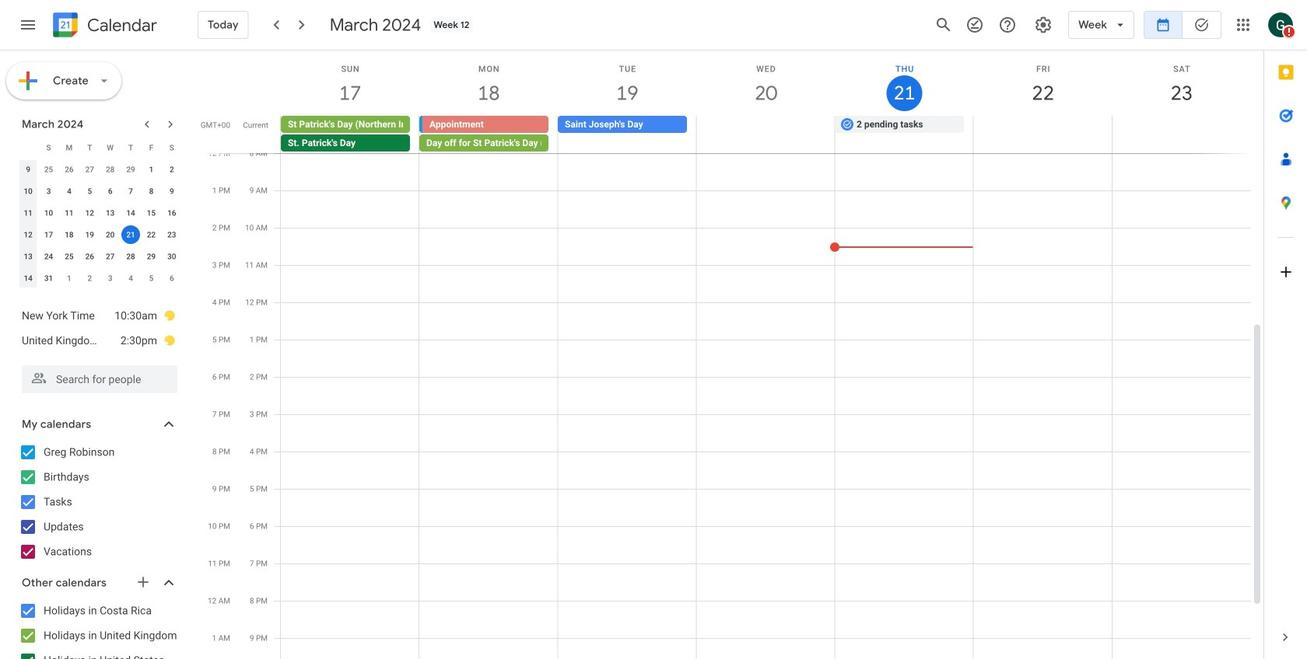 Task type: vqa. For each thing, say whether or not it's contained in the screenshot.
AM related to 11 AM
no



Task type: locate. For each thing, give the bounding box(es) containing it.
2 list item from the top
[[22, 328, 176, 353]]

heading
[[84, 16, 157, 35]]

18 element
[[60, 226, 79, 244]]

april 1 element
[[60, 269, 79, 288]]

column header
[[18, 137, 38, 159]]

list item down the april 2 element
[[22, 303, 176, 328]]

15 element
[[142, 204, 161, 223]]

26 element
[[80, 247, 99, 266]]

6 element
[[101, 182, 120, 201]]

tab list
[[1264, 51, 1307, 616]]

7 element
[[121, 182, 140, 201]]

9 element
[[162, 182, 181, 201]]

list item
[[22, 303, 176, 328], [22, 328, 176, 353]]

25 element
[[60, 247, 79, 266]]

heading inside calendar element
[[84, 16, 157, 35]]

settings menu image
[[1034, 16, 1053, 34]]

row
[[274, 116, 1263, 153], [18, 137, 182, 159], [18, 159, 182, 180], [18, 180, 182, 202], [18, 202, 182, 224], [18, 224, 182, 246], [18, 246, 182, 268], [18, 268, 182, 289]]

cell
[[281, 116, 419, 153], [419, 116, 558, 153], [696, 116, 835, 153], [973, 116, 1112, 153], [1112, 116, 1250, 153], [120, 224, 141, 246]]

10 element
[[39, 204, 58, 223]]

february 27 element
[[80, 160, 99, 179]]

add other calendars image
[[135, 575, 151, 591]]

list
[[6, 297, 190, 359]]

None search field
[[0, 359, 193, 394]]

april 5 element
[[142, 269, 161, 288]]

grid
[[199, 51, 1263, 660]]

12 element
[[80, 204, 99, 223]]

4 element
[[60, 182, 79, 201]]

my calendars list
[[3, 440, 193, 565]]

march 2024 grid
[[15, 137, 182, 289]]

row group
[[18, 159, 182, 289]]

2 element
[[162, 160, 181, 179]]

april 2 element
[[80, 269, 99, 288]]

30 element
[[162, 247, 181, 266]]

february 26 element
[[60, 160, 79, 179]]

april 4 element
[[121, 269, 140, 288]]

Search for people text field
[[31, 366, 168, 394]]

list item up search for people text field
[[22, 328, 176, 353]]

april 3 element
[[101, 269, 120, 288]]



Task type: describe. For each thing, give the bounding box(es) containing it.
february 29 element
[[121, 160, 140, 179]]

cell inside march 2024 grid
[[120, 224, 141, 246]]

24 element
[[39, 247, 58, 266]]

14 element
[[121, 204, 140, 223]]

17 element
[[39, 226, 58, 244]]

main drawer image
[[19, 16, 37, 34]]

23 element
[[162, 226, 181, 244]]

16 element
[[162, 204, 181, 223]]

april 6 element
[[162, 269, 181, 288]]

5 element
[[80, 182, 99, 201]]

calendar element
[[50, 9, 157, 44]]

1 element
[[142, 160, 161, 179]]

21, today element
[[121, 226, 140, 244]]

28 element
[[121, 247, 140, 266]]

1 list item from the top
[[22, 303, 176, 328]]

other calendars list
[[3, 599, 193, 660]]

11 element
[[60, 204, 79, 223]]

row group inside march 2024 grid
[[18, 159, 182, 289]]

19 element
[[80, 226, 99, 244]]

column header inside march 2024 grid
[[18, 137, 38, 159]]

31 element
[[39, 269, 58, 288]]

22 element
[[142, 226, 161, 244]]

13 element
[[101, 204, 120, 223]]

3 element
[[39, 182, 58, 201]]

20 element
[[101, 226, 120, 244]]

8 element
[[142, 182, 161, 201]]

29 element
[[142, 247, 161, 266]]

february 28 element
[[101, 160, 120, 179]]

27 element
[[101, 247, 120, 266]]

february 25 element
[[39, 160, 58, 179]]



